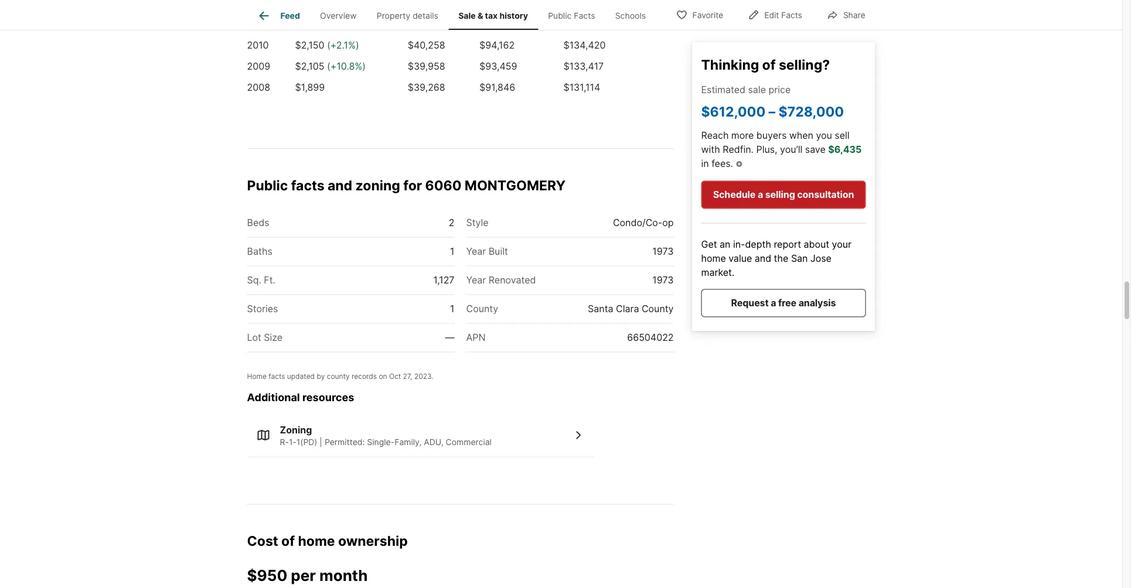 Task type: describe. For each thing, give the bounding box(es) containing it.
27,
[[403, 373, 413, 381]]

$93,459
[[480, 61, 518, 72]]

$2,150 (+2.1%)
[[295, 40, 359, 51]]

condo/co-op
[[613, 218, 674, 229]]

$137,108
[[564, 18, 602, 30]]

renovated
[[489, 275, 536, 287]]

year for year built
[[467, 246, 486, 258]]

free
[[779, 298, 797, 309]]

in-
[[734, 239, 746, 250]]

get
[[702, 239, 718, 250]]

santa clara county
[[588, 304, 674, 315]]

schools
[[616, 11, 646, 21]]

selling?
[[779, 56, 831, 73]]

home inside the get an in-depth report about your home value and the
[[702, 253, 726, 264]]

buyers
[[757, 130, 787, 141]]

style
[[467, 218, 489, 229]]

$612,000
[[702, 103, 766, 119]]

1 for baths
[[450, 246, 455, 258]]

$39,958
[[408, 61, 445, 72]]

edit facts button
[[738, 3, 813, 27]]

$133,417
[[564, 61, 604, 72]]

redfin.
[[723, 144, 754, 155]]

thinking of selling?
[[702, 56, 831, 73]]

estimated
[[702, 84, 746, 95]]

sale & tax history tab
[[449, 2, 538, 30]]

(+0.5%)
[[327, 18, 362, 30]]

share button
[[817, 3, 876, 27]]

county
[[327, 373, 350, 381]]

selling
[[766, 189, 796, 200]]

feed link
[[257, 9, 300, 23]]

clara
[[616, 304, 639, 315]]

a for schedule
[[758, 189, 764, 200]]

reach more buyers when you sell with redfin. plus, you'll save
[[702, 130, 850, 155]]

–
[[769, 103, 776, 119]]

$2,162
[[295, 18, 325, 30]]

|
[[320, 438, 323, 448]]

price
[[769, 84, 791, 95]]

overview tab
[[310, 2, 367, 30]]

&
[[478, 11, 483, 21]]

1,127
[[434, 275, 455, 287]]

0 horizontal spatial and
[[328, 177, 353, 194]]

public facts
[[548, 11, 596, 21]]

market.
[[702, 267, 735, 278]]

r-
[[280, 438, 289, 448]]

details
[[413, 11, 439, 21]]

built
[[489, 246, 508, 258]]

public facts and zoning for 6060 montgomery
[[247, 177, 566, 194]]

$612,000 – $728,000
[[702, 103, 845, 119]]

2023
[[415, 373, 432, 381]]

share
[[844, 10, 866, 20]]

apn
[[467, 333, 486, 344]]

tab list containing feed
[[247, 0, 666, 30]]

schedule
[[713, 189, 756, 200]]

.
[[432, 373, 434, 381]]

1-
[[289, 438, 297, 448]]

1973 for year renovated
[[653, 275, 674, 287]]

(+2.1%)
[[327, 40, 359, 51]]

$2,105
[[295, 61, 325, 72]]

by
[[317, 373, 325, 381]]

beds
[[247, 218, 269, 229]]

consultation
[[798, 189, 855, 200]]

tax
[[485, 11, 498, 21]]

schedule a selling consultation button
[[702, 181, 866, 209]]

$94,162
[[480, 40, 515, 51]]

value
[[729, 253, 753, 264]]

you'll
[[781, 144, 803, 155]]

property details
[[377, 11, 439, 21]]

on
[[379, 373, 387, 381]]

cost of home ownership
[[247, 534, 408, 550]]

history
[[500, 11, 528, 21]]

get an in-depth report about your home value and the
[[702, 239, 852, 264]]

estimated sale price
[[702, 84, 791, 95]]

schools tab
[[606, 2, 656, 30]]

montgomery
[[465, 177, 566, 194]]

—
[[445, 333, 455, 344]]

request
[[732, 298, 769, 309]]

property details tab
[[367, 2, 449, 30]]

updated
[[287, 373, 315, 381]]

zoning
[[356, 177, 400, 194]]

commercial
[[446, 438, 492, 448]]

month
[[320, 567, 368, 586]]

of for home
[[282, 534, 295, 550]]

thinking
[[702, 56, 760, 73]]

2008
[[247, 82, 270, 93]]

save
[[806, 144, 826, 155]]

sale
[[459, 11, 476, 21]]



Task type: vqa. For each thing, say whether or not it's contained in the screenshot.


Task type: locate. For each thing, give the bounding box(es) containing it.
1 year from the top
[[467, 246, 486, 258]]

sell
[[835, 130, 850, 141]]

$96,045
[[480, 18, 517, 30]]

facts for edit facts
[[782, 10, 803, 20]]

$950
[[247, 567, 288, 586]]

year left built
[[467, 246, 486, 258]]

1 vertical spatial year
[[467, 275, 486, 287]]

stories
[[247, 304, 278, 315]]

$6,435
[[829, 144, 862, 155]]

reach
[[702, 130, 729, 141]]

and left zoning
[[328, 177, 353, 194]]

ft.
[[264, 275, 276, 287]]

property
[[377, 11, 411, 21]]

of up 'price'
[[763, 56, 776, 73]]

$6,435 in fees.
[[702, 144, 862, 169]]

records
[[352, 373, 377, 381]]

1 1 from the top
[[450, 246, 455, 258]]

0 horizontal spatial facts
[[574, 11, 596, 21]]

of right cost
[[282, 534, 295, 550]]

1973 for year built
[[653, 246, 674, 258]]

fees.
[[712, 158, 734, 169]]

$2,162 (+0.5%)
[[295, 18, 362, 30]]

home facts updated by county records on oct 27, 2023 .
[[247, 373, 434, 381]]

of
[[763, 56, 776, 73], [282, 534, 295, 550]]

facts right the edit
[[782, 10, 803, 20]]

2 county from the left
[[642, 304, 674, 315]]

1 horizontal spatial a
[[771, 298, 777, 309]]

1973 down op
[[653, 246, 674, 258]]

1 county from the left
[[467, 304, 499, 315]]

0 vertical spatial a
[[758, 189, 764, 200]]

0 vertical spatial home
[[702, 253, 726, 264]]

facts for public facts
[[574, 11, 596, 21]]

1 down the 2
[[450, 246, 455, 258]]

2009
[[247, 61, 270, 72]]

facts for updated
[[269, 373, 285, 381]]

0 horizontal spatial home
[[298, 534, 335, 550]]

year for year renovated
[[467, 275, 486, 287]]

a
[[758, 189, 764, 200], [771, 298, 777, 309]]

public up $134,420
[[548, 11, 572, 21]]

oct
[[389, 373, 401, 381]]

2 1 from the top
[[450, 304, 455, 315]]

home
[[702, 253, 726, 264], [298, 534, 335, 550]]

feed
[[281, 11, 300, 21]]

66504022
[[628, 333, 674, 344]]

tab list
[[247, 0, 666, 30]]

$950 per month
[[247, 567, 368, 586]]

in
[[702, 158, 709, 169]]

0 horizontal spatial county
[[467, 304, 499, 315]]

zoning r-1-1(pd) | permitted: single-family, adu, commercial
[[280, 425, 492, 448]]

1973 up santa clara county
[[653, 275, 674, 287]]

home up the market.
[[702, 253, 726, 264]]

you
[[817, 130, 833, 141]]

a for request
[[771, 298, 777, 309]]

report
[[774, 239, 802, 250]]

favorite button
[[667, 3, 734, 27]]

public for public facts and zoning for 6060 montgomery
[[247, 177, 288, 194]]

facts for and
[[291, 177, 325, 194]]

favorite
[[693, 10, 724, 20]]

year down the year built
[[467, 275, 486, 287]]

public up beds
[[247, 177, 288, 194]]

1 vertical spatial 1973
[[653, 275, 674, 287]]

6060
[[425, 177, 462, 194]]

0 horizontal spatial public
[[247, 177, 288, 194]]

single-
[[367, 438, 395, 448]]

1 up —
[[450, 304, 455, 315]]

2 1973 from the top
[[653, 275, 674, 287]]

1 vertical spatial a
[[771, 298, 777, 309]]

san
[[792, 253, 808, 264]]

1 for stories
[[450, 304, 455, 315]]

sale & tax history
[[459, 11, 528, 21]]

family,
[[395, 438, 422, 448]]

and down 'depth'
[[755, 253, 772, 264]]

county up 'apn'
[[467, 304, 499, 315]]

1 horizontal spatial county
[[642, 304, 674, 315]]

san jose market.
[[702, 253, 832, 278]]

facts inside button
[[782, 10, 803, 20]]

lot
[[247, 333, 261, 344]]

1 vertical spatial public
[[247, 177, 288, 194]]

1 vertical spatial home
[[298, 534, 335, 550]]

a left free
[[771, 298, 777, 309]]

$39,268
[[408, 82, 446, 93]]

0 horizontal spatial a
[[758, 189, 764, 200]]

public inside tab
[[548, 11, 572, 21]]

0 vertical spatial 1973
[[653, 246, 674, 258]]

size
[[264, 333, 283, 344]]

2
[[449, 218, 455, 229]]

$134,420
[[564, 40, 606, 51]]

0 vertical spatial year
[[467, 246, 486, 258]]

an
[[720, 239, 731, 250]]

2011
[[247, 18, 267, 30]]

1 horizontal spatial facts
[[782, 10, 803, 20]]

when
[[790, 130, 814, 141]]

county
[[467, 304, 499, 315], [642, 304, 674, 315]]

1 vertical spatial of
[[282, 534, 295, 550]]

1 horizontal spatial and
[[755, 253, 772, 264]]

0 vertical spatial public
[[548, 11, 572, 21]]

facts
[[782, 10, 803, 20], [574, 11, 596, 21]]

permitted:
[[325, 438, 365, 448]]

public facts tab
[[538, 2, 606, 30]]

edit
[[765, 10, 780, 20]]

1 horizontal spatial facts
[[291, 177, 325, 194]]

$2,105 (+10.8%)
[[295, 61, 366, 72]]

$728,000
[[779, 103, 845, 119]]

1 vertical spatial 1
[[450, 304, 455, 315]]

year renovated
[[467, 275, 536, 287]]

0 vertical spatial and
[[328, 177, 353, 194]]

op
[[663, 218, 674, 229]]

and inside the get an in-depth report about your home value and the
[[755, 253, 772, 264]]

plus,
[[757, 144, 778, 155]]

a left selling
[[758, 189, 764, 200]]

county up 66504022
[[642, 304, 674, 315]]

1 horizontal spatial of
[[763, 56, 776, 73]]

1 vertical spatial facts
[[269, 373, 285, 381]]

schedule a selling consultation
[[713, 189, 855, 200]]

2010
[[247, 40, 269, 51]]

$41,063
[[408, 18, 444, 30]]

depth
[[746, 239, 772, 250]]

0 horizontal spatial of
[[282, 534, 295, 550]]

additional
[[247, 392, 300, 405]]

edit facts
[[765, 10, 803, 20]]

lot size
[[247, 333, 283, 344]]

0 vertical spatial of
[[763, 56, 776, 73]]

1973
[[653, 246, 674, 258], [653, 275, 674, 287]]

2 year from the top
[[467, 275, 486, 287]]

more
[[732, 130, 754, 141]]

1 1973 from the top
[[653, 246, 674, 258]]

your
[[833, 239, 852, 250]]

0 vertical spatial facts
[[291, 177, 325, 194]]

cost
[[247, 534, 278, 550]]

facts inside tab
[[574, 11, 596, 21]]

1 horizontal spatial public
[[548, 11, 572, 21]]

home up $950 per month
[[298, 534, 335, 550]]

santa
[[588, 304, 614, 315]]

1 vertical spatial and
[[755, 253, 772, 264]]

$91,846
[[480, 82, 516, 93]]

overview
[[320, 11, 357, 21]]

per
[[291, 567, 316, 586]]

$2,150
[[295, 40, 325, 51]]

zoning
[[280, 425, 312, 436]]

of for selling?
[[763, 56, 776, 73]]

0 vertical spatial 1
[[450, 246, 455, 258]]

request a free analysis
[[732, 298, 837, 309]]

facts up $134,420
[[574, 11, 596, 21]]

public for public facts
[[548, 11, 572, 21]]

analysis
[[799, 298, 837, 309]]

0 horizontal spatial facts
[[269, 373, 285, 381]]

ownership
[[338, 534, 408, 550]]

1 horizontal spatial home
[[702, 253, 726, 264]]



